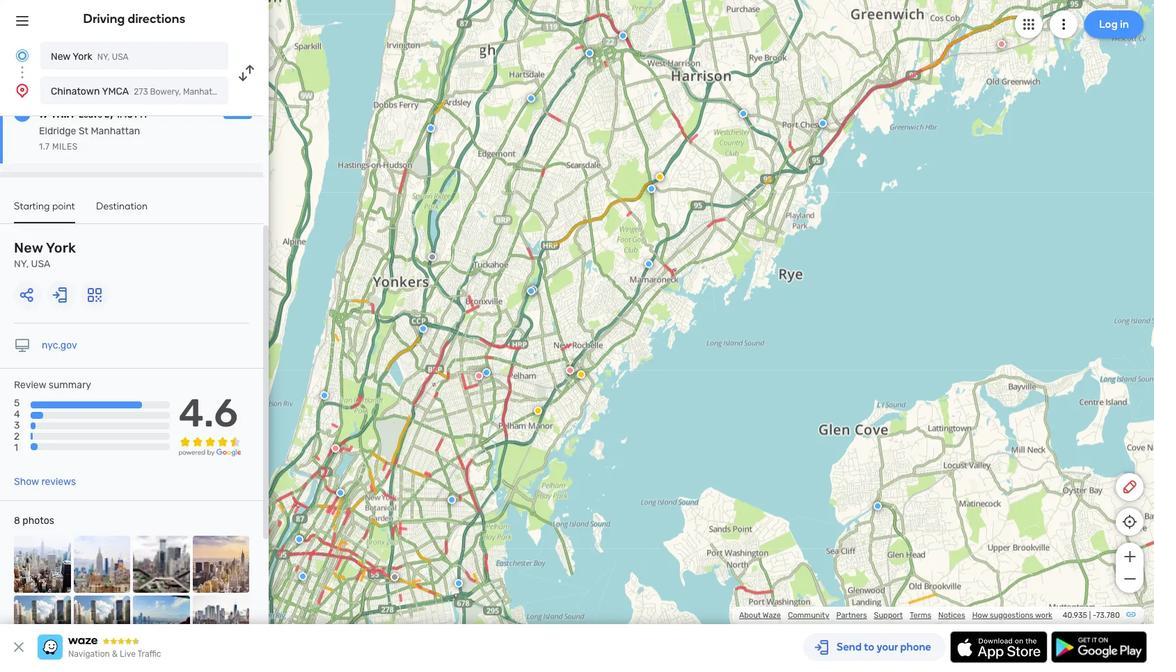 Task type: locate. For each thing, give the bounding box(es) containing it.
nyc.gov link
[[42, 340, 77, 352]]

0 vertical spatial hazard image
[[577, 371, 586, 379]]

driving
[[83, 11, 125, 26]]

0 horizontal spatial usa
[[31, 258, 50, 270]]

police image
[[619, 32, 627, 40], [586, 49, 594, 57], [527, 94, 536, 103], [645, 260, 653, 268], [527, 287, 536, 296], [419, 325, 428, 333], [320, 392, 329, 400], [874, 502, 882, 511], [455, 580, 463, 588]]

new york ny, usa down starting point button
[[14, 240, 76, 270]]

min
[[52, 106, 74, 121]]

&
[[112, 650, 118, 659]]

work
[[1036, 611, 1053, 620]]

0 vertical spatial york
[[73, 51, 92, 63]]

waze
[[763, 611, 781, 620]]

73.780
[[1097, 611, 1120, 620]]

york up chinatown
[[73, 51, 92, 63]]

summary
[[49, 380, 91, 391]]

1 vertical spatial hazard image
[[534, 407, 542, 415]]

new down starting point button
[[14, 240, 43, 256]]

new
[[51, 51, 71, 63], [14, 240, 43, 256]]

2 horizontal spatial road closed image
[[998, 40, 1006, 48]]

york
[[73, 51, 92, 63], [46, 240, 76, 256]]

hazard image
[[656, 173, 664, 181]]

support link
[[874, 611, 903, 620]]

zoom out image
[[1121, 571, 1139, 588]]

1 vertical spatial road closed image
[[475, 372, 483, 380]]

destination button
[[96, 201, 148, 222]]

partners
[[837, 611, 867, 620]]

17 min leave by 1:43 pm
[[39, 106, 147, 121]]

starting point
[[14, 201, 75, 212]]

8
[[14, 515, 20, 527]]

1 horizontal spatial usa
[[112, 52, 129, 62]]

ny,
[[97, 52, 110, 62], [14, 258, 29, 270]]

st
[[79, 125, 88, 137]]

0 vertical spatial ny,
[[97, 52, 110, 62]]

road closed image
[[998, 40, 1006, 48], [475, 372, 483, 380], [331, 445, 340, 453]]

accident image
[[428, 253, 437, 261]]

new up chinatown
[[51, 51, 71, 63]]

navigation & live traffic
[[68, 650, 161, 659]]

1 horizontal spatial new
[[51, 51, 71, 63]]

about
[[739, 611, 761, 620]]

notices link
[[939, 611, 966, 620]]

image 3 of new york, new york image
[[133, 536, 190, 593]]

usa up ymca
[[112, 52, 129, 62]]

united
[[229, 87, 255, 97]]

1 vertical spatial new
[[14, 240, 43, 256]]

usa
[[112, 52, 129, 62], [31, 258, 50, 270]]

usa down starting point button
[[31, 258, 50, 270]]

police image
[[740, 110, 748, 118], [819, 119, 827, 128], [427, 124, 435, 133], [648, 185, 656, 193], [529, 286, 538, 294], [483, 369, 491, 377], [336, 489, 345, 497], [448, 496, 456, 504], [295, 536, 304, 544], [299, 573, 307, 581]]

hazard image
[[577, 371, 586, 379], [534, 407, 542, 415]]

manhattan
[[91, 125, 140, 137]]

ny, down starting point button
[[14, 258, 29, 270]]

0 horizontal spatial ny,
[[14, 258, 29, 270]]

x image
[[10, 639, 27, 656]]

chinatown
[[51, 86, 100, 97]]

0 horizontal spatial road closed image
[[331, 445, 340, 453]]

1
[[14, 443, 18, 454]]

ny, up ymca
[[97, 52, 110, 62]]

ymca
[[102, 86, 129, 97]]

0 vertical spatial new york ny, usa
[[51, 51, 129, 63]]

york inside new york ny, usa
[[46, 240, 76, 256]]

about waze community partners support terms notices how suggestions work
[[739, 611, 1053, 620]]

how
[[973, 611, 988, 620]]

link image
[[1126, 609, 1137, 620]]

driving directions
[[83, 11, 186, 26]]

1 vertical spatial york
[[46, 240, 76, 256]]

suggestions
[[990, 611, 1034, 620]]

york down starting point button
[[46, 240, 76, 256]]

1 vertical spatial ny,
[[14, 258, 29, 270]]

new york ny, usa
[[51, 51, 129, 63], [14, 240, 76, 270]]

new york ny, usa up chinatown
[[51, 51, 129, 63]]

1 vertical spatial usa
[[31, 258, 50, 270]]

0 horizontal spatial new
[[14, 240, 43, 256]]

5 4 3 2 1
[[14, 398, 20, 454]]

bowery,
[[150, 87, 181, 97]]

0 vertical spatial new
[[51, 51, 71, 63]]

0 horizontal spatial hazard image
[[534, 407, 542, 415]]

eldridge st manhattan 1.7 miles
[[39, 125, 140, 152]]

accident image
[[391, 573, 399, 582]]

0 vertical spatial usa
[[112, 52, 129, 62]]

40.935 | -73.780
[[1063, 611, 1120, 620]]

show reviews
[[14, 476, 76, 488]]

40.935
[[1063, 611, 1088, 620]]



Task type: describe. For each thing, give the bounding box(es) containing it.
miles
[[52, 142, 78, 152]]

point
[[52, 201, 75, 212]]

8 photos
[[14, 515, 54, 527]]

4
[[14, 409, 20, 421]]

17
[[39, 106, 50, 121]]

reviews
[[41, 476, 76, 488]]

photos
[[23, 515, 54, 527]]

pm
[[135, 110, 147, 120]]

eldridge
[[39, 125, 76, 137]]

0 vertical spatial road closed image
[[998, 40, 1006, 48]]

5
[[14, 398, 20, 410]]

computer image
[[14, 338, 31, 354]]

road closed image
[[566, 367, 575, 375]]

image 4 of new york, new york image
[[193, 536, 249, 593]]

starting
[[14, 201, 50, 212]]

about waze link
[[739, 611, 781, 620]]

3
[[14, 420, 20, 432]]

community link
[[788, 611, 830, 620]]

image 5 of new york, new york image
[[14, 596, 71, 653]]

image 7 of new york, new york image
[[133, 596, 190, 653]]

image 2 of new york, new york image
[[73, 536, 130, 593]]

2 vertical spatial road closed image
[[331, 445, 340, 453]]

live
[[120, 650, 136, 659]]

1 horizontal spatial road closed image
[[475, 372, 483, 380]]

chinatown ymca 273 bowery, manhattan, united states
[[51, 86, 283, 97]]

4.6
[[179, 391, 238, 437]]

review
[[14, 380, 46, 391]]

image 1 of new york, new york image
[[14, 536, 71, 593]]

review summary
[[14, 380, 91, 391]]

traffic
[[138, 650, 161, 659]]

pencil image
[[1122, 479, 1139, 496]]

zoom in image
[[1121, 549, 1139, 565]]

directions
[[128, 11, 186, 26]]

273
[[134, 87, 148, 97]]

navigation
[[68, 650, 110, 659]]

notices
[[939, 611, 966, 620]]

manhattan,
[[183, 87, 227, 97]]

terms link
[[910, 611, 932, 620]]

how suggestions work link
[[973, 611, 1053, 620]]

1 horizontal spatial hazard image
[[577, 371, 586, 379]]

|
[[1090, 611, 1091, 620]]

show
[[14, 476, 39, 488]]

image 8 of new york, new york image
[[193, 596, 249, 653]]

-
[[1093, 611, 1097, 620]]

support
[[874, 611, 903, 620]]

destination
[[96, 201, 148, 212]]

1 horizontal spatial ny,
[[97, 52, 110, 62]]

current location image
[[14, 47, 31, 64]]

1.7
[[39, 142, 50, 152]]

by
[[104, 110, 114, 120]]

terms
[[910, 611, 932, 620]]

new inside new york ny, usa
[[14, 240, 43, 256]]

nyc.gov
[[42, 340, 77, 352]]

image 6 of new york, new york image
[[73, 596, 130, 653]]

states
[[257, 87, 283, 97]]

leave
[[79, 110, 103, 120]]

1 vertical spatial new york ny, usa
[[14, 240, 76, 270]]

community
[[788, 611, 830, 620]]

starting point button
[[14, 201, 75, 224]]

2
[[14, 431, 20, 443]]

partners link
[[837, 611, 867, 620]]

1:43
[[116, 110, 133, 120]]

location image
[[14, 82, 31, 99]]



Task type: vqa. For each thing, say whether or not it's contained in the screenshot.
the Support link
yes



